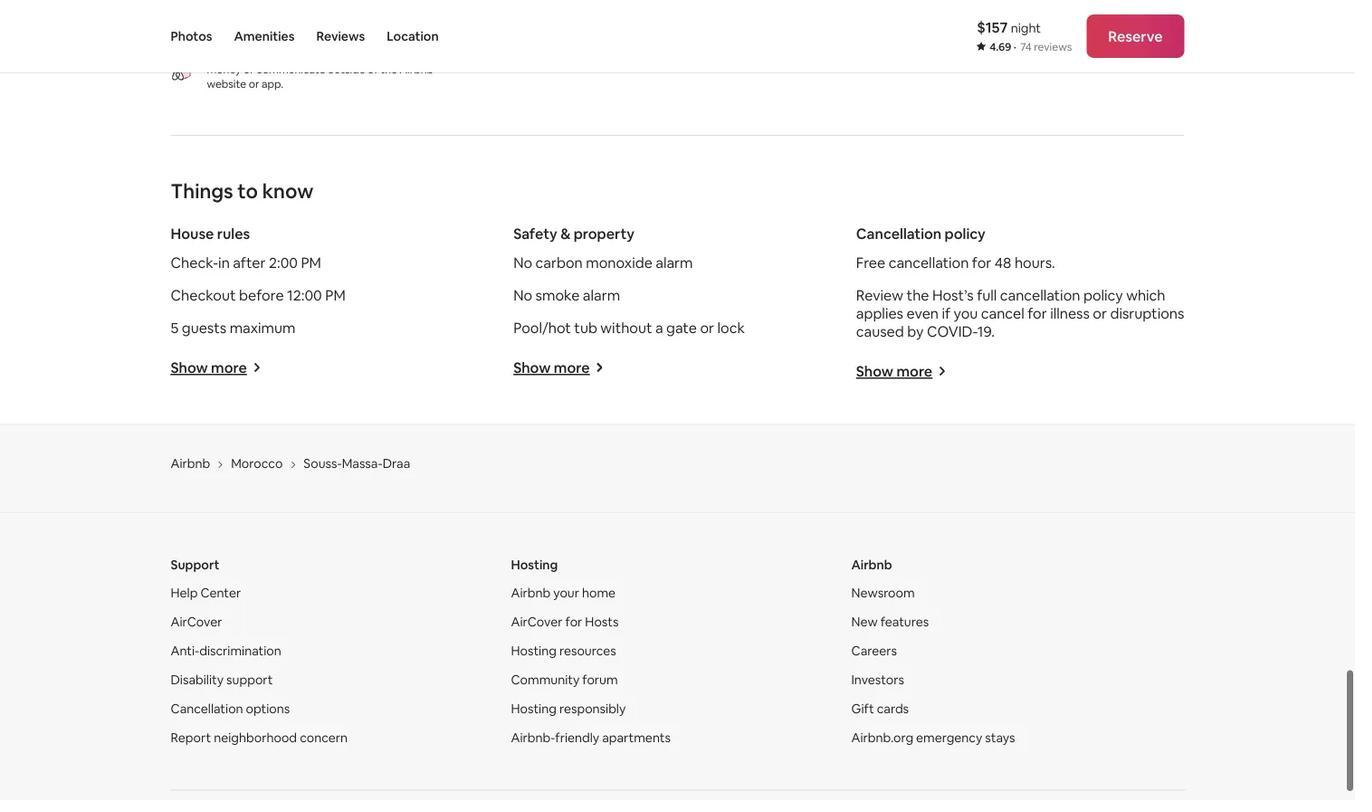 Task type: vqa. For each thing, say whether or not it's contained in the screenshot.
12
no



Task type: describe. For each thing, give the bounding box(es) containing it.
show more for tub
[[514, 346, 590, 365]]

or down protect at the left
[[244, 50, 254, 64]]

free
[[857, 240, 886, 259]]

guests
[[182, 306, 227, 324]]

caused
[[857, 309, 905, 328]]

checkout before 12:00 pm
[[171, 273, 346, 292]]

morocco link
[[231, 443, 283, 459]]

0 vertical spatial policy
[[945, 211, 986, 230]]

no smoke alarm
[[514, 273, 621, 292]]

things to know
[[171, 165, 314, 191]]

$157 night
[[978, 18, 1042, 36]]

policy inside review the host's full cancellation policy which applies even if you cancel for illness or disruptions caused by covid-19.
[[1084, 273, 1124, 292]]

hosting resources link
[[511, 630, 617, 647]]

even
[[907, 291, 939, 310]]

souss-massa-draa
[[304, 443, 411, 459]]

hosting for hosting responsibly
[[511, 688, 557, 705]]

2:00
[[269, 240, 298, 259]]

app.
[[262, 64, 284, 78]]

by
[[908, 309, 924, 328]]

community forum
[[511, 659, 618, 676]]

1 vertical spatial your
[[554, 572, 580, 589]]

0 vertical spatial pm
[[301, 240, 321, 259]]

check-
[[171, 240, 218, 259]]

pool/hot
[[514, 306, 571, 324]]

no carbon monoxide alarm
[[514, 240, 693, 259]]

communicate
[[257, 50, 326, 64]]

or left lock
[[701, 306, 715, 324]]

aircover for aircover for hosts
[[511, 601, 563, 618]]

your inside to protect your payment, never transfer money or communicate outside of the airbnb website or app.
[[262, 35, 284, 49]]

of
[[368, 50, 378, 64]]

12:00
[[287, 273, 322, 292]]

0 horizontal spatial alarm
[[583, 273, 621, 292]]

maximum
[[230, 306, 296, 324]]

host's
[[933, 273, 974, 292]]

careers
[[852, 630, 898, 647]]

night
[[1011, 19, 1042, 36]]

never
[[336, 35, 364, 49]]

aircover link
[[171, 601, 222, 618]]

checkout
[[171, 273, 236, 292]]

report neighborhood concern
[[171, 717, 348, 734]]

money
[[207, 50, 241, 64]]

know
[[262, 165, 314, 191]]

airbnb up aircover for hosts link
[[511, 572, 551, 589]]

2 horizontal spatial show
[[857, 350, 894, 368]]

newsroom
[[852, 572, 915, 589]]

free cancellation for 48 hours.
[[857, 240, 1056, 259]]

hours.
[[1015, 240, 1056, 259]]

airbnb-friendly apartments
[[511, 717, 671, 734]]

reserve button
[[1087, 14, 1185, 58]]

2 horizontal spatial more
[[897, 350, 933, 368]]

1 horizontal spatial pm
[[325, 273, 346, 292]]

$157
[[978, 18, 1008, 36]]

support
[[171, 544, 220, 560]]

hosting for hosting resources
[[511, 630, 557, 647]]

1 horizontal spatial alarm
[[656, 240, 693, 259]]

no for no smoke alarm
[[514, 273, 533, 292]]

anti-discrimination
[[171, 630, 281, 647]]

hosting for hosting
[[511, 544, 558, 560]]

covid-
[[927, 309, 978, 328]]

a
[[656, 306, 664, 324]]

cards
[[877, 688, 910, 705]]

morocco
[[231, 443, 283, 459]]

help center
[[171, 572, 241, 589]]

the inside to protect your payment, never transfer money or communicate outside of the airbnb website or app.
[[381, 50, 398, 64]]

draa
[[383, 443, 411, 459]]

new features
[[852, 601, 930, 618]]

airbnb.org emergency stays
[[852, 717, 1016, 734]]

resources
[[560, 630, 617, 647]]

cancellation options link
[[171, 688, 290, 705]]

house
[[171, 211, 214, 230]]

pool/hot tub without a gate or lock
[[514, 306, 745, 324]]

report
[[171, 717, 211, 734]]

hosting responsibly
[[511, 688, 626, 705]]

2 horizontal spatial show more
[[857, 350, 933, 368]]

new
[[852, 601, 878, 618]]

location
[[387, 28, 439, 44]]

if
[[942, 291, 951, 310]]

gate
[[667, 306, 697, 324]]

airbnb inside to protect your payment, never transfer money or communicate outside of the airbnb website or app.
[[400, 50, 434, 64]]

location button
[[387, 0, 439, 72]]

center
[[201, 572, 241, 589]]

airbnb left morocco 'link' at the bottom left of page
[[171, 443, 210, 459]]

home
[[582, 572, 616, 589]]

aircover for aircover link
[[171, 601, 222, 618]]

neighborhood
[[214, 717, 297, 734]]

airbnb.org emergency stays link
[[852, 717, 1016, 734]]

cancellation for cancellation options
[[171, 688, 243, 705]]

reviews
[[1035, 40, 1073, 54]]

show for pool/hot
[[514, 346, 551, 365]]



Task type: locate. For each thing, give the bounding box(es) containing it.
responsibly
[[560, 688, 626, 705]]

or inside review the host's full cancellation policy which applies even if you cancel for illness or disruptions caused by covid-19.
[[1094, 291, 1108, 310]]

3 hosting from the top
[[511, 688, 557, 705]]

alarm down no carbon monoxide alarm
[[583, 273, 621, 292]]

review the host's full cancellation policy which applies even if you cancel for illness or disruptions caused by covid-19.
[[857, 273, 1185, 328]]

to
[[238, 165, 258, 191]]

policy up free cancellation for 48 hours.
[[945, 211, 986, 230]]

1 horizontal spatial show more button
[[514, 346, 605, 365]]

1 vertical spatial policy
[[1084, 273, 1124, 292]]

show more
[[171, 346, 247, 365], [514, 346, 590, 365], [857, 350, 933, 368]]

0 horizontal spatial more
[[211, 346, 247, 365]]

or right illness
[[1094, 291, 1108, 310]]

1 vertical spatial no
[[514, 273, 533, 292]]

2 no from the top
[[514, 273, 533, 292]]

0 horizontal spatial show
[[171, 346, 208, 365]]

0 vertical spatial alarm
[[656, 240, 693, 259]]

show down caused
[[857, 350, 894, 368]]

show more button down by
[[857, 350, 948, 368]]

2 aircover from the left
[[511, 601, 563, 618]]

4.69 · 74 reviews
[[990, 40, 1073, 54]]

cancellation policy
[[857, 211, 986, 230]]

5
[[171, 306, 179, 324]]

emergency
[[917, 717, 983, 734]]

1 horizontal spatial the
[[907, 273, 930, 292]]

more down by
[[897, 350, 933, 368]]

1 no from the top
[[514, 240, 533, 259]]

show more down caused
[[857, 350, 933, 368]]

0 vertical spatial the
[[381, 50, 398, 64]]

cancellation up free
[[857, 211, 942, 230]]

0 vertical spatial hosting
[[511, 544, 558, 560]]

1 horizontal spatial your
[[554, 572, 580, 589]]

airbnb link
[[171, 443, 210, 459]]

show more for guests
[[171, 346, 247, 365]]

&
[[561, 211, 571, 230]]

hosting up airbnb-
[[511, 688, 557, 705]]

community
[[511, 659, 580, 676]]

1 vertical spatial hosting
[[511, 630, 557, 647]]

0 horizontal spatial cancellation
[[889, 240, 970, 259]]

0 horizontal spatial your
[[262, 35, 284, 49]]

alarm right monoxide
[[656, 240, 693, 259]]

4.69
[[990, 40, 1012, 54]]

show for 5
[[171, 346, 208, 365]]

show more button for guests
[[171, 346, 262, 365]]

friendly
[[556, 717, 600, 734]]

anti-
[[171, 630, 199, 647]]

which
[[1127, 273, 1166, 292]]

0 horizontal spatial policy
[[945, 211, 986, 230]]

0 horizontal spatial the
[[381, 50, 398, 64]]

hosts
[[585, 601, 619, 618]]

2 horizontal spatial show more button
[[857, 350, 948, 368]]

concern
[[300, 717, 348, 734]]

illness
[[1051, 291, 1090, 310]]

1 vertical spatial alarm
[[583, 273, 621, 292]]

show more down pool/hot
[[514, 346, 590, 365]]

1 horizontal spatial for
[[973, 240, 992, 259]]

0 vertical spatial for
[[973, 240, 992, 259]]

1 vertical spatial for
[[1028, 291, 1048, 310]]

amenities
[[234, 28, 295, 44]]

more down tub
[[554, 346, 590, 365]]

more for tub
[[554, 346, 590, 365]]

disability
[[171, 659, 224, 676]]

1 horizontal spatial aircover
[[511, 601, 563, 618]]

74
[[1021, 40, 1032, 54]]

check-in after 2:00 pm
[[171, 240, 321, 259]]

1 horizontal spatial cancellation
[[857, 211, 942, 230]]

aircover down help center link
[[171, 601, 222, 618]]

alarm
[[656, 240, 693, 259], [583, 273, 621, 292]]

1 horizontal spatial more
[[554, 346, 590, 365]]

hosting resources
[[511, 630, 617, 647]]

cancellation down hours.
[[1001, 273, 1081, 292]]

disruptions
[[1111, 291, 1185, 310]]

gift cards link
[[852, 688, 910, 705]]

policy
[[945, 211, 986, 230], [1084, 273, 1124, 292]]

19.
[[978, 309, 996, 328]]

or left 'app.'
[[249, 64, 259, 78]]

1 hosting from the top
[[511, 544, 558, 560]]

5 guests maximum
[[171, 306, 296, 324]]

smoke
[[536, 273, 580, 292]]

1 horizontal spatial show more
[[514, 346, 590, 365]]

help
[[171, 572, 198, 589]]

show more button for tub
[[514, 346, 605, 365]]

gift cards
[[852, 688, 910, 705]]

aircover for hosts link
[[511, 601, 619, 618]]

1 horizontal spatial policy
[[1084, 273, 1124, 292]]

for left illness
[[1028, 291, 1048, 310]]

outside
[[328, 50, 365, 64]]

0 horizontal spatial cancellation
[[171, 688, 243, 705]]

show more button down guests
[[171, 346, 262, 365]]

to protect your payment, never transfer money or communicate outside of the airbnb website or app.
[[207, 35, 434, 78]]

1 vertical spatial pm
[[325, 273, 346, 292]]

more down 5 guests maximum
[[211, 346, 247, 365]]

tub
[[575, 306, 598, 324]]

cancellation down cancellation policy
[[889, 240, 970, 259]]

full
[[977, 273, 998, 292]]

no for no carbon monoxide alarm
[[514, 240, 533, 259]]

cancellation options
[[171, 688, 290, 705]]

to
[[207, 35, 219, 49]]

airbnb your home link
[[511, 572, 616, 589]]

disability support link
[[171, 659, 273, 676]]

cancellation
[[857, 211, 942, 230], [171, 688, 243, 705]]

the inside review the host's full cancellation policy which applies even if you cancel for illness or disruptions caused by covid-19.
[[907, 273, 930, 292]]

no down safety
[[514, 240, 533, 259]]

carbon
[[536, 240, 583, 259]]

0 horizontal spatial show more button
[[171, 346, 262, 365]]

hosting up community
[[511, 630, 557, 647]]

disability support
[[171, 659, 273, 676]]

2 hosting from the top
[[511, 630, 557, 647]]

house rules
[[171, 211, 250, 230]]

for inside review the host's full cancellation policy which applies even if you cancel for illness or disruptions caused by covid-19.
[[1028, 291, 1048, 310]]

after
[[233, 240, 266, 259]]

lock
[[718, 306, 745, 324]]

policy left "which"
[[1084, 273, 1124, 292]]

pm right 12:00
[[325, 273, 346, 292]]

photos
[[171, 28, 212, 44]]

aircover for hosts
[[511, 601, 619, 618]]

payment,
[[287, 35, 334, 49]]

more for guests
[[211, 346, 247, 365]]

before
[[239, 273, 284, 292]]

1 aircover from the left
[[171, 601, 222, 618]]

2 vertical spatial for
[[566, 601, 583, 618]]

investors
[[852, 659, 905, 676]]

new features link
[[852, 601, 930, 618]]

show more button down pool/hot
[[514, 346, 605, 365]]

2 vertical spatial hosting
[[511, 688, 557, 705]]

0 vertical spatial cancellation
[[889, 240, 970, 259]]

show down 5
[[171, 346, 208, 365]]

in
[[218, 240, 230, 259]]

0 horizontal spatial show more
[[171, 346, 247, 365]]

investors link
[[852, 659, 905, 676]]

airbnb.org
[[852, 717, 914, 734]]

0 horizontal spatial pm
[[301, 240, 321, 259]]

no left smoke
[[514, 273, 533, 292]]

support
[[226, 659, 273, 676]]

for left hosts
[[566, 601, 583, 618]]

cancel
[[982, 291, 1025, 310]]

airbnb down location
[[400, 50, 434, 64]]

the down transfer
[[381, 50, 398, 64]]

amenities button
[[234, 0, 295, 72]]

safety
[[514, 211, 558, 230]]

hosting up airbnb your home at left
[[511, 544, 558, 560]]

airbnb up newsroom link
[[852, 544, 893, 560]]

discrimination
[[199, 630, 281, 647]]

0 horizontal spatial aircover
[[171, 601, 222, 618]]

48
[[995, 240, 1012, 259]]

without
[[601, 306, 653, 324]]

reserve
[[1109, 27, 1163, 45]]

souss-
[[304, 443, 342, 459]]

1 vertical spatial cancellation
[[171, 688, 243, 705]]

your up the communicate at the top left of page
[[262, 35, 284, 49]]

your up aircover for hosts link
[[554, 572, 580, 589]]

1 vertical spatial the
[[907, 273, 930, 292]]

souss-massa-draa link
[[304, 443, 411, 459]]

reviews
[[317, 28, 365, 44]]

cancellation down disability
[[171, 688, 243, 705]]

the left if
[[907, 273, 930, 292]]

airbnb
[[400, 50, 434, 64], [171, 443, 210, 459], [852, 544, 893, 560], [511, 572, 551, 589]]

show down pool/hot
[[514, 346, 551, 365]]

features
[[881, 601, 930, 618]]

1 vertical spatial cancellation
[[1001, 273, 1081, 292]]

things
[[171, 165, 233, 191]]

your
[[262, 35, 284, 49], [554, 572, 580, 589]]

forum
[[583, 659, 618, 676]]

1 horizontal spatial show
[[514, 346, 551, 365]]

2 horizontal spatial for
[[1028, 291, 1048, 310]]

1 horizontal spatial cancellation
[[1001, 273, 1081, 292]]

0 vertical spatial your
[[262, 35, 284, 49]]

more
[[211, 346, 247, 365], [554, 346, 590, 365], [897, 350, 933, 368]]

cancellation inside review the host's full cancellation policy which applies even if you cancel for illness or disruptions caused by covid-19.
[[1001, 273, 1081, 292]]

stays
[[986, 717, 1016, 734]]

for left 48
[[973, 240, 992, 259]]

0 vertical spatial cancellation
[[857, 211, 942, 230]]

applies
[[857, 291, 904, 310]]

website
[[207, 64, 246, 78]]

photos button
[[171, 0, 212, 72]]

pm right 2:00
[[301, 240, 321, 259]]

0 horizontal spatial for
[[566, 601, 583, 618]]

aircover down airbnb your home link
[[511, 601, 563, 618]]

safety & property
[[514, 211, 635, 230]]

0 vertical spatial no
[[514, 240, 533, 259]]

cancellation for cancellation policy
[[857, 211, 942, 230]]

show more down guests
[[171, 346, 247, 365]]

you
[[954, 291, 979, 310]]



